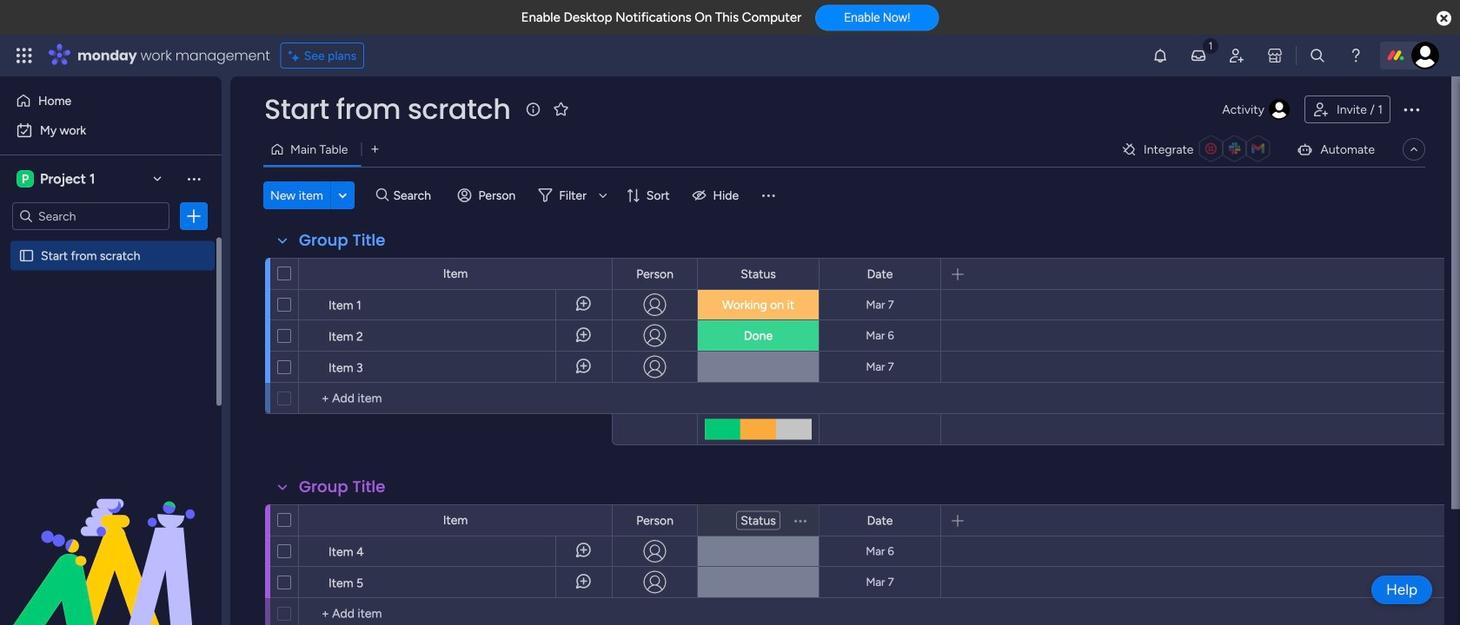Task type: vqa. For each thing, say whether or not it's contained in the screenshot.
second New from right
no



Task type: describe. For each thing, give the bounding box(es) containing it.
0 vertical spatial option
[[10, 87, 211, 115]]

+ Add item text field
[[308, 604, 604, 625]]

Search in workspace field
[[37, 206, 145, 226]]

0 vertical spatial options image
[[1401, 99, 1422, 120]]

search everything image
[[1309, 47, 1326, 64]]

angle down image
[[338, 189, 347, 202]]

sort asc image
[[756, 501, 762, 512]]

1 image
[[1203, 36, 1218, 55]]

dapulse close image
[[1437, 10, 1451, 28]]

john smith image
[[1411, 42, 1439, 70]]

public board image
[[18, 248, 35, 264]]

select product image
[[16, 47, 33, 64]]

add to favorites image
[[552, 100, 570, 118]]

add view image
[[371, 143, 379, 156]]

0 horizontal spatial options image
[[185, 208, 203, 225]]

2 vertical spatial option
[[0, 240, 222, 244]]

collapse board header image
[[1407, 143, 1421, 156]]



Task type: locate. For each thing, give the bounding box(es) containing it.
board activity image
[[1269, 99, 1290, 120]]

list box
[[0, 238, 222, 505]]

None field
[[260, 91, 515, 128], [295, 229, 390, 252], [632, 265, 678, 284], [736, 265, 780, 284], [863, 265, 897, 284], [295, 476, 390, 499], [632, 511, 678, 531], [736, 511, 780, 531], [863, 511, 897, 531], [260, 91, 515, 128], [295, 229, 390, 252], [632, 265, 678, 284], [736, 265, 780, 284], [863, 265, 897, 284], [295, 476, 390, 499], [632, 511, 678, 531], [736, 511, 780, 531], [863, 511, 897, 531]]

option
[[10, 87, 211, 115], [10, 116, 211, 144], [0, 240, 222, 244]]

1 vertical spatial option
[[10, 116, 211, 144]]

workspace options image
[[185, 170, 203, 188]]

monday marketplace image
[[1266, 47, 1284, 64]]

invite members image
[[1228, 47, 1245, 64]]

1 vertical spatial options image
[[185, 208, 203, 225]]

v2 search image
[[376, 186, 389, 205]]

options image up collapse board header icon
[[1401, 99, 1422, 120]]

update feed image
[[1190, 47, 1207, 64]]

workspace selection element
[[17, 169, 98, 189]]

show board description image
[[523, 101, 544, 118]]

1 horizontal spatial options image
[[1401, 99, 1422, 120]]

menu image
[[760, 187, 777, 204]]

lottie animation element
[[0, 450, 222, 626]]

notifications image
[[1152, 47, 1169, 64]]

options image down the workspace options 'image'
[[185, 208, 203, 225]]

Search field
[[389, 183, 441, 208]]

see plans image
[[288, 46, 304, 65]]

lottie animation image
[[0, 450, 222, 626]]

options image
[[1401, 99, 1422, 120], [185, 208, 203, 225]]

arrow down image
[[593, 185, 613, 206]]

workspace image
[[17, 169, 34, 189]]

help image
[[1347, 47, 1364, 64]]

sort desc image
[[756, 501, 762, 512]]



